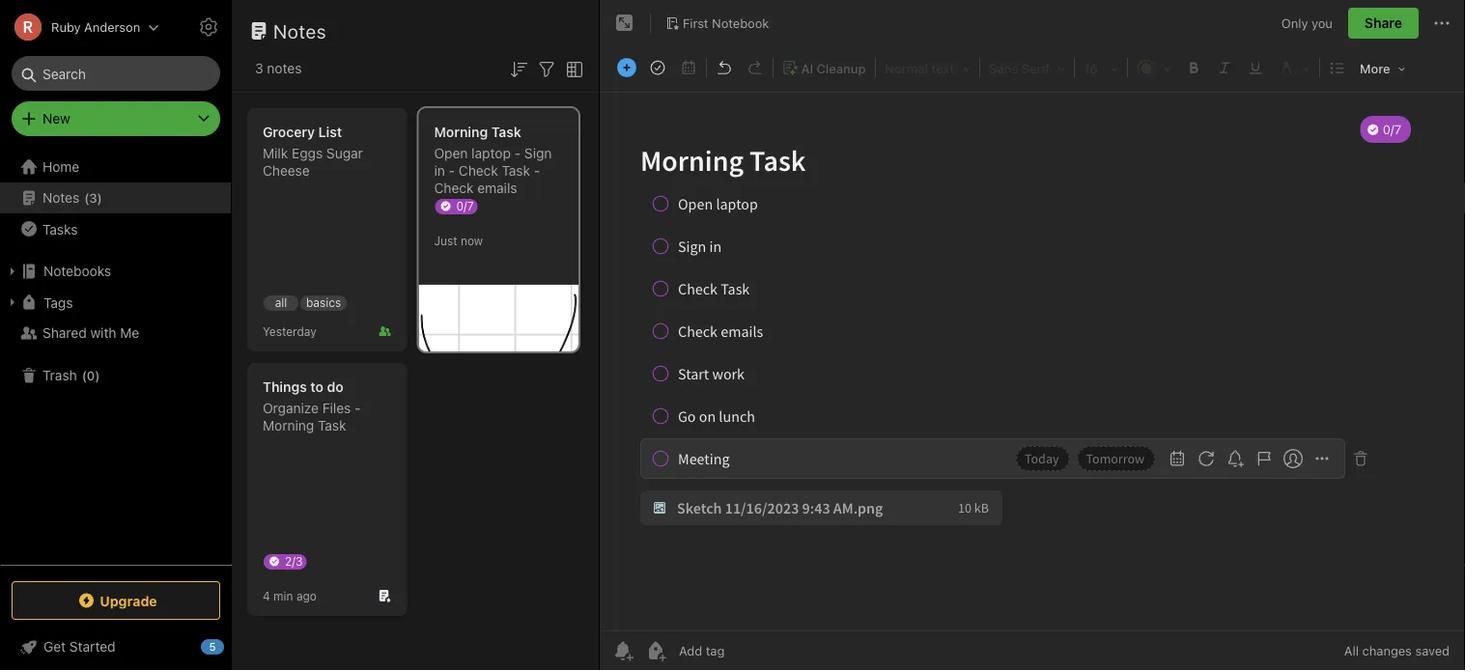 Task type: vqa. For each thing, say whether or not it's contained in the screenshot.
NEW
yes



Task type: locate. For each thing, give the bounding box(es) containing it.
) down home link at the top left
[[97, 191, 102, 205]]

0 vertical spatial check
[[459, 163, 498, 179]]

2 vertical spatial task
[[318, 418, 346, 434]]

changes
[[1363, 644, 1412, 658]]

1 vertical spatial notes
[[43, 190, 79, 206]]

0
[[87, 368, 95, 383]]

1 horizontal spatial 3
[[255, 60, 263, 76]]

1 vertical spatial 3
[[89, 191, 97, 205]]

task
[[491, 124, 521, 140], [502, 163, 530, 179], [318, 418, 346, 434]]

emails
[[477, 180, 517, 196]]

3 left notes
[[255, 60, 263, 76]]

morning
[[434, 124, 488, 140], [263, 418, 314, 434]]

3 down home link at the top left
[[89, 191, 97, 205]]

3 inside notes ( 3 )
[[89, 191, 97, 205]]

1 vertical spatial (
[[82, 368, 87, 383]]

me
[[120, 325, 139, 341]]

home
[[43, 159, 79, 175]]

check down laptop
[[459, 163, 498, 179]]

upgrade button
[[12, 582, 220, 620]]

grocery
[[263, 124, 315, 140]]

notes up notes
[[273, 19, 327, 42]]

min
[[273, 589, 293, 603]]

None search field
[[25, 56, 207, 91]]

morning down organize
[[263, 418, 314, 434]]

shared with me link
[[0, 318, 231, 349]]

notes ( 3 )
[[43, 190, 102, 206]]

Font color field
[[1130, 54, 1179, 81]]

4 min ago
[[263, 589, 317, 603]]

all changes saved
[[1345, 644, 1450, 658]]

( down home link at the top left
[[84, 191, 89, 205]]

you
[[1312, 16, 1333, 30]]

tasks button
[[0, 214, 231, 244]]

new
[[43, 111, 70, 127]]

ruby
[[51, 20, 81, 34]]

) for notes
[[97, 191, 102, 205]]

1 vertical spatial task
[[502, 163, 530, 179]]

0 vertical spatial morning
[[434, 124, 488, 140]]

heading level image
[[879, 55, 977, 80]]

3
[[255, 60, 263, 76], [89, 191, 97, 205]]

check
[[459, 163, 498, 179], [434, 180, 474, 196]]

1 vertical spatial morning
[[263, 418, 314, 434]]

font color image
[[1131, 55, 1178, 80]]

task up emails
[[502, 163, 530, 179]]

) for trash
[[95, 368, 100, 383]]

) inside notes ( 3 )
[[97, 191, 102, 205]]

( right trash on the bottom of page
[[82, 368, 87, 383]]

1 vertical spatial )
[[95, 368, 100, 383]]

Account field
[[0, 8, 160, 46]]

0/7
[[456, 199, 474, 213]]

) right trash on the bottom of page
[[95, 368, 100, 383]]

milk
[[263, 145, 288, 161]]

(
[[84, 191, 89, 205], [82, 368, 87, 383]]

started
[[69, 639, 116, 655]]

ruby anderson
[[51, 20, 140, 34]]

( inside notes ( 3 )
[[84, 191, 89, 205]]

Note Editor text field
[[600, 93, 1466, 631]]

basics
[[306, 296, 341, 310]]

0 vertical spatial )
[[97, 191, 102, 205]]

Highlight field
[[1271, 54, 1318, 81]]

eggs
[[292, 145, 323, 161]]

tree
[[0, 152, 232, 564]]

trash ( 0 )
[[43, 368, 100, 384]]

0 horizontal spatial notes
[[43, 190, 79, 206]]

click to collapse image
[[225, 635, 239, 658]]

notebooks
[[43, 263, 111, 279]]

font family image
[[983, 55, 1071, 80]]

tasks
[[43, 221, 78, 237]]

task down files
[[318, 418, 346, 434]]

1 horizontal spatial notes
[[273, 19, 327, 42]]

)
[[97, 191, 102, 205], [95, 368, 100, 383]]

morning task open laptop - sign in - check task - check emails
[[434, 124, 552, 196]]

tags button
[[0, 287, 231, 318]]

-
[[515, 145, 521, 161], [449, 163, 455, 179], [534, 163, 540, 179], [355, 400, 361, 416]]

notes
[[273, 19, 327, 42], [43, 190, 79, 206]]

check up 0/7 at top left
[[434, 180, 474, 196]]

things to do organize files - morning task
[[263, 379, 361, 434]]

notes for notes ( 3 )
[[43, 190, 79, 206]]

( inside 'trash ( 0 )'
[[82, 368, 87, 383]]

morning up open
[[434, 124, 488, 140]]

- right in
[[449, 163, 455, 179]]

only you
[[1282, 16, 1333, 30]]

get
[[43, 639, 66, 655]]

0 horizontal spatial 3
[[89, 191, 97, 205]]

morning inside 'morning task open laptop - sign in - check task - check emails'
[[434, 124, 488, 140]]

1 horizontal spatial morning
[[434, 124, 488, 140]]

anderson
[[84, 20, 140, 34]]

task up laptop
[[491, 124, 521, 140]]

notes for notes
[[273, 19, 327, 42]]

notes down home at the left of the page
[[43, 190, 79, 206]]

Sort options field
[[507, 56, 530, 81]]

) inside 'trash ( 0 )'
[[95, 368, 100, 383]]

- right files
[[355, 400, 361, 416]]

- down sign
[[534, 163, 540, 179]]

0 vertical spatial (
[[84, 191, 89, 205]]

settings image
[[197, 15, 220, 39]]

0 horizontal spatial morning
[[263, 418, 314, 434]]

font size image
[[1078, 55, 1125, 80]]

list
[[318, 124, 342, 140]]

first notebook button
[[659, 10, 776, 37]]

share button
[[1349, 8, 1419, 39]]

0 vertical spatial notes
[[273, 19, 327, 42]]



Task type: describe. For each thing, give the bounding box(es) containing it.
all
[[275, 296, 287, 310]]

Font size field
[[1077, 54, 1125, 81]]

morning inside things to do organize files - morning task
[[263, 418, 314, 434]]

notebook
[[712, 16, 769, 30]]

task image
[[644, 54, 671, 81]]

home link
[[0, 152, 232, 183]]

tree containing home
[[0, 152, 232, 564]]

open
[[434, 145, 468, 161]]

( for notes
[[84, 191, 89, 205]]

in
[[434, 163, 445, 179]]

add tag image
[[644, 640, 668, 663]]

organize
[[263, 400, 319, 416]]

upgrade
[[100, 593, 157, 609]]

shared
[[43, 325, 87, 341]]

task inside things to do organize files - morning task
[[318, 418, 346, 434]]

Help and Learning task checklist field
[[0, 632, 232, 663]]

undo image
[[711, 54, 738, 81]]

Insert field
[[612, 54, 641, 81]]

- inside things to do organize files - morning task
[[355, 400, 361, 416]]

to
[[310, 379, 324, 395]]

0 vertical spatial task
[[491, 124, 521, 140]]

expand note image
[[613, 12, 637, 35]]

new button
[[12, 101, 220, 136]]

tags
[[43, 294, 73, 310]]

first notebook
[[683, 16, 769, 30]]

Add tag field
[[677, 643, 822, 659]]

2/3
[[285, 555, 303, 568]]

expand tags image
[[5, 295, 20, 310]]

do
[[327, 379, 344, 395]]

add filters image
[[535, 58, 558, 81]]

expand notebooks image
[[5, 264, 20, 279]]

Add filters field
[[535, 56, 558, 81]]

thumbnail image
[[419, 285, 579, 352]]

More actions field
[[1431, 8, 1454, 39]]

all
[[1345, 644, 1359, 658]]

saved
[[1416, 644, 1450, 658]]

0 vertical spatial 3
[[255, 60, 263, 76]]

laptop
[[472, 145, 511, 161]]

View options field
[[558, 56, 586, 81]]

More field
[[1353, 54, 1413, 82]]

more actions image
[[1431, 12, 1454, 35]]

yesterday
[[263, 325, 317, 338]]

more
[[1360, 61, 1391, 76]]

things
[[263, 379, 307, 395]]

- left sign
[[515, 145, 521, 161]]

Heading level field
[[878, 54, 978, 81]]

only
[[1282, 16, 1309, 30]]

just
[[434, 234, 457, 247]]

Font family field
[[982, 54, 1072, 81]]

grocery list milk eggs sugar cheese
[[263, 124, 363, 179]]

share
[[1365, 15, 1403, 31]]

sugar
[[326, 145, 363, 161]]

sign
[[525, 145, 552, 161]]

with
[[90, 325, 116, 341]]

5
[[209, 641, 216, 654]]

first
[[683, 16, 709, 30]]

notes
[[267, 60, 302, 76]]

3 notes
[[255, 60, 302, 76]]

highlight image
[[1272, 55, 1317, 80]]

trash
[[43, 368, 77, 384]]

get started
[[43, 639, 116, 655]]

ago
[[296, 589, 317, 603]]

( for trash
[[82, 368, 87, 383]]

just now
[[434, 234, 483, 247]]

notebooks link
[[0, 256, 231, 287]]

files
[[322, 400, 351, 416]]

shared with me
[[43, 325, 139, 341]]

1 vertical spatial check
[[434, 180, 474, 196]]

cheese
[[263, 163, 310, 179]]

note window element
[[600, 0, 1466, 670]]

Search text field
[[25, 56, 207, 91]]

4
[[263, 589, 270, 603]]

now
[[461, 234, 483, 247]]

add a reminder image
[[612, 640, 635, 663]]



